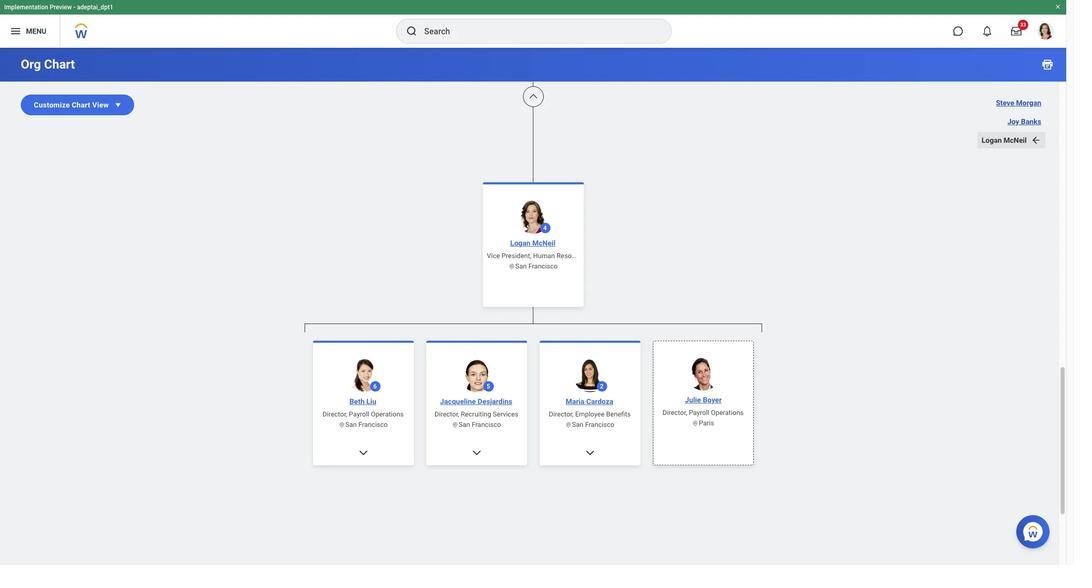 Task type: locate. For each thing, give the bounding box(es) containing it.
33
[[1020, 22, 1026, 28]]

payroll down beth
[[349, 411, 369, 419]]

1 vertical spatial chart
[[72, 101, 90, 109]]

logan inside logan mcneil button
[[982, 136, 1002, 145]]

1 horizontal spatial director, payroll operations
[[663, 409, 744, 417]]

san francisco down "employee"
[[572, 421, 614, 429]]

director, down jacqueline
[[435, 411, 459, 419]]

location image down director, employee benefits
[[565, 422, 572, 429]]

jacqueline
[[440, 398, 476, 406]]

close environment banner image
[[1055, 4, 1061, 10]]

logan down steve on the top of page
[[982, 136, 1002, 145]]

director,
[[663, 409, 687, 417], [323, 411, 347, 419], [435, 411, 459, 419], [549, 411, 574, 419]]

chevron down image down director, recruiting services
[[471, 448, 482, 459]]

location image
[[509, 263, 515, 270], [692, 420, 699, 427], [452, 422, 459, 429]]

0 vertical spatial logan
[[982, 136, 1002, 145]]

location image for logan
[[509, 263, 515, 270]]

customize chart view
[[34, 101, 109, 109]]

1 vertical spatial logan mcneil
[[510, 239, 556, 248]]

director, payroll operations
[[663, 409, 744, 417], [323, 411, 404, 419]]

location image down julie
[[692, 420, 699, 427]]

payroll up the paris on the right bottom of the page
[[689, 409, 709, 417]]

logan mcneil
[[982, 136, 1027, 145], [510, 239, 556, 248]]

mcneil down "joy"
[[1004, 136, 1027, 145]]

president,
[[502, 252, 532, 260]]

chevron up image
[[528, 92, 538, 102]]

search image
[[406, 25, 418, 37]]

julie
[[685, 396, 701, 405]]

payroll
[[689, 409, 709, 417], [349, 411, 369, 419]]

menu banner
[[0, 0, 1066, 48]]

0 horizontal spatial location image
[[452, 422, 459, 429]]

san down director, employee benefits
[[572, 421, 584, 429]]

preview
[[50, 4, 72, 11]]

location image down president,
[[509, 263, 515, 270]]

2
[[600, 383, 604, 391]]

san
[[515, 263, 527, 270], [345, 421, 357, 429], [459, 421, 470, 429], [572, 421, 584, 429]]

beth liu
[[350, 398, 376, 406]]

0 horizontal spatial location image
[[339, 422, 345, 429]]

location image down the beth liu link
[[339, 422, 345, 429]]

2 horizontal spatial location image
[[692, 420, 699, 427]]

0 horizontal spatial chevron down image
[[471, 448, 482, 459]]

0 horizontal spatial payroll
[[349, 411, 369, 419]]

chevron down image for desjardins
[[471, 448, 482, 459]]

julie boyer
[[685, 396, 722, 405]]

chart right org
[[44, 57, 75, 72]]

san down president,
[[515, 263, 527, 270]]

san for maria
[[572, 421, 584, 429]]

san francisco for desjardins
[[459, 421, 501, 429]]

1 vertical spatial mcneil
[[532, 239, 556, 248]]

logan mcneil up 'vice president, human resources'
[[510, 239, 556, 248]]

logan mcneil down "joy"
[[982, 136, 1027, 145]]

0 horizontal spatial operations
[[371, 411, 404, 419]]

print org chart image
[[1042, 58, 1054, 71]]

33 button
[[1005, 20, 1029, 43]]

Search Workday  search field
[[424, 20, 650, 43]]

justify image
[[9, 25, 22, 37]]

chevron down image
[[471, 448, 482, 459], [585, 448, 595, 459]]

director, down julie
[[663, 409, 687, 417]]

1 vertical spatial logan
[[510, 239, 531, 248]]

san francisco down director, recruiting services
[[459, 421, 501, 429]]

org chart main content
[[0, 0, 1066, 566]]

0 horizontal spatial mcneil
[[532, 239, 556, 248]]

morgan
[[1016, 99, 1042, 107]]

operations for boyer
[[711, 409, 744, 417]]

1 horizontal spatial logan mcneil
[[982, 136, 1027, 145]]

0 vertical spatial logan mcneil
[[982, 136, 1027, 145]]

san francisco for cardoza
[[572, 421, 614, 429]]

location image for maria cardoza
[[565, 422, 572, 429]]

operations down liu
[[371, 411, 404, 419]]

logan up president,
[[510, 239, 531, 248]]

francisco down human
[[529, 263, 558, 270]]

director, payroll operations down the beth liu link
[[323, 411, 404, 419]]

1 horizontal spatial logan
[[982, 136, 1002, 145]]

1 horizontal spatial payroll
[[689, 409, 709, 417]]

paris
[[699, 420, 714, 427]]

chart
[[44, 57, 75, 72], [72, 101, 90, 109]]

1 horizontal spatial mcneil
[[1004, 136, 1027, 145]]

san down beth
[[345, 421, 357, 429]]

san francisco for mcneil
[[515, 263, 558, 270]]

chart inside button
[[72, 101, 90, 109]]

location image for beth liu
[[339, 422, 345, 429]]

director, payroll operations for julie
[[663, 409, 744, 417]]

director, for beth liu
[[323, 411, 347, 419]]

boyer
[[703, 396, 722, 405]]

0 vertical spatial mcneil
[[1004, 136, 1027, 145]]

profile logan mcneil image
[[1037, 23, 1054, 42]]

2 location image from the left
[[565, 422, 572, 429]]

1 horizontal spatial location image
[[565, 422, 572, 429]]

2 chevron down image from the left
[[585, 448, 595, 459]]

francisco down "employee"
[[585, 421, 614, 429]]

1 chevron down image from the left
[[471, 448, 482, 459]]

director, employee benefits
[[549, 411, 631, 419]]

location image for jacqueline
[[452, 422, 459, 429]]

notifications large image
[[982, 26, 993, 36]]

1 horizontal spatial chevron down image
[[585, 448, 595, 459]]

0 horizontal spatial logan
[[510, 239, 531, 248]]

san for logan
[[515, 263, 527, 270]]

1 horizontal spatial location image
[[509, 263, 515, 270]]

liu
[[366, 398, 376, 406]]

1 location image from the left
[[339, 422, 345, 429]]

operations
[[711, 409, 744, 417], [371, 411, 404, 419]]

location image
[[339, 422, 345, 429], [565, 422, 572, 429]]

francisco
[[529, 263, 558, 270], [358, 421, 388, 429], [472, 421, 501, 429], [585, 421, 614, 429]]

beth
[[350, 398, 365, 406]]

mcneil up human
[[532, 239, 556, 248]]

san down recruiting
[[459, 421, 470, 429]]

francisco for liu
[[358, 421, 388, 429]]

director, down maria
[[549, 411, 574, 419]]

san francisco down 'vice president, human resources'
[[515, 263, 558, 270]]

chart left view
[[72, 101, 90, 109]]

logan
[[982, 136, 1002, 145], [510, 239, 531, 248]]

director, down the beth liu link
[[323, 411, 347, 419]]

menu
[[26, 27, 46, 35]]

operations for liu
[[371, 411, 404, 419]]

0 vertical spatial chart
[[44, 57, 75, 72]]

location image down jacqueline
[[452, 422, 459, 429]]

san for jacqueline
[[459, 421, 470, 429]]

operations down "boyer"
[[711, 409, 744, 417]]

view
[[92, 101, 109, 109]]

logan mcneil link
[[506, 238, 560, 249]]

desjardins
[[478, 398, 512, 406]]

1 horizontal spatial operations
[[711, 409, 744, 417]]

org chart
[[21, 57, 75, 72]]

mcneil
[[1004, 136, 1027, 145], [532, 239, 556, 248]]

0 horizontal spatial director, payroll operations
[[323, 411, 404, 419]]

francisco down liu
[[358, 421, 388, 429]]

vice president, human resources
[[487, 252, 588, 260]]

chevron down image down director, employee benefits
[[585, 448, 595, 459]]

director, for maria cardoza
[[549, 411, 574, 419]]

san francisco
[[515, 263, 558, 270], [345, 421, 388, 429], [459, 421, 501, 429], [572, 421, 614, 429]]

director, payroll operations up the paris on the right bottom of the page
[[663, 409, 744, 417]]

services
[[493, 411, 518, 419]]

san francisco down beth liu
[[345, 421, 388, 429]]

francisco down director, recruiting services
[[472, 421, 501, 429]]



Task type: describe. For each thing, give the bounding box(es) containing it.
beth liu link
[[345, 397, 381, 407]]

joy banks button
[[1003, 113, 1046, 130]]

maria
[[566, 398, 585, 406]]

julie boyer link
[[681, 395, 726, 406]]

san for beth
[[345, 421, 357, 429]]

0 horizontal spatial logan mcneil
[[510, 239, 556, 248]]

payroll for julie
[[689, 409, 709, 417]]

steve morgan
[[996, 99, 1042, 107]]

chart for customize
[[72, 101, 90, 109]]

director, for julie boyer
[[663, 409, 687, 417]]

francisco for mcneil
[[529, 263, 558, 270]]

maria cardoza
[[566, 398, 613, 406]]

customize
[[34, 101, 70, 109]]

-
[[73, 4, 75, 11]]

logan mcneil, logan mcneil, 4 direct reports element
[[304, 333, 762, 566]]

location image for julie
[[692, 420, 699, 427]]

benefits
[[606, 411, 631, 419]]

chart for org
[[44, 57, 75, 72]]

jacqueline desjardins
[[440, 398, 512, 406]]

implementation
[[4, 4, 48, 11]]

menu button
[[0, 15, 60, 48]]

chevron down image for cardoza
[[585, 448, 595, 459]]

banks
[[1021, 118, 1042, 126]]

chevron down image
[[358, 448, 368, 459]]

employee
[[575, 411, 605, 419]]

adeptai_dpt1
[[77, 4, 113, 11]]

vice
[[487, 252, 500, 260]]

jacqueline desjardins link
[[436, 397, 517, 407]]

director, for jacqueline desjardins
[[435, 411, 459, 419]]

6
[[373, 383, 377, 391]]

joy
[[1008, 118, 1019, 126]]

customize chart view button
[[21, 95, 134, 115]]

caret down image
[[113, 100, 123, 110]]

director, payroll operations for beth
[[323, 411, 404, 419]]

resources
[[557, 252, 588, 260]]

cardoza
[[586, 398, 613, 406]]

director, recruiting services
[[435, 411, 518, 419]]

steve morgan button
[[992, 95, 1046, 111]]

payroll for beth
[[349, 411, 369, 419]]

inbox large image
[[1011, 26, 1022, 36]]

mcneil inside button
[[1004, 136, 1027, 145]]

francisco for cardoza
[[585, 421, 614, 429]]

human
[[533, 252, 555, 260]]

5
[[487, 383, 490, 391]]

implementation preview -   adeptai_dpt1
[[4, 4, 113, 11]]

steve
[[996, 99, 1014, 107]]

org
[[21, 57, 41, 72]]

arrow left image
[[1031, 135, 1042, 146]]

joy banks
[[1008, 118, 1042, 126]]

logan mcneil inside button
[[982, 136, 1027, 145]]

recruiting
[[461, 411, 491, 419]]

4
[[543, 225, 547, 232]]

logan inside logan mcneil link
[[510, 239, 531, 248]]

francisco for desjardins
[[472, 421, 501, 429]]

san francisco for liu
[[345, 421, 388, 429]]

maria cardoza link
[[562, 397, 618, 407]]

logan mcneil button
[[978, 132, 1046, 149]]



Task type: vqa. For each thing, say whether or not it's contained in the screenshot.
the Global Navigation dialog
no



